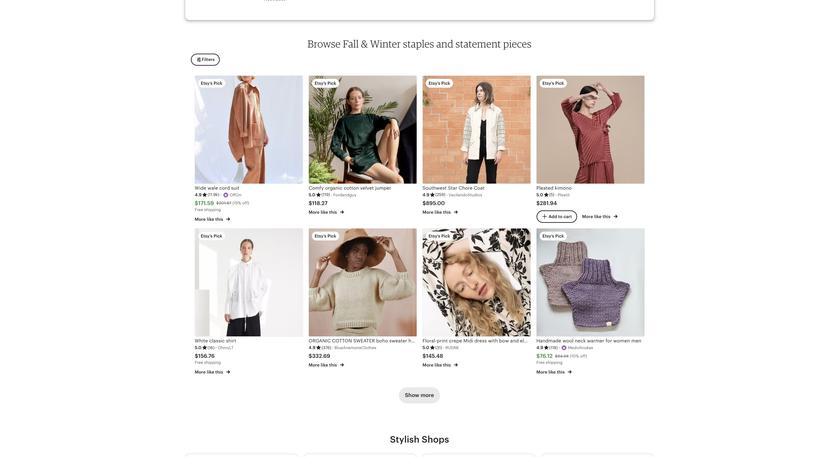 Task type: vqa. For each thing, say whether or not it's contained in the screenshot.
the or in Only media inquiries will receive a response. If you're an Etsy seller or shopper and have a question about the site, please visit:
no



Task type: describe. For each thing, give the bounding box(es) containing it.
$ for $ 118.27
[[309, 200, 312, 206]]

floral-print crepe midi dress with bow and elastic waist made of premium italian polyester image
[[423, 229, 531, 337]]

neck
[[575, 338, 586, 344]]

this for floral-print crepe midi dress with bow and elastic waist made of premium italian polyester
[[443, 363, 451, 368]]

more for comfy organic cotton velvet jumper
[[309, 210, 320, 215]]

145.48
[[426, 353, 443, 359]]

more like this link right cart
[[583, 213, 618, 220]]

171.59
[[198, 200, 214, 206]]

staples
[[403, 37, 435, 50]]

stylish shops
[[390, 435, 449, 445]]

ohmylt
[[218, 345, 234, 350]]

etsy's pick for 118.27
[[315, 81, 336, 86]]

$ for $ 76.12 $ 84.58 (10% off) free shipping
[[537, 353, 540, 359]]

· pleatit
[[556, 192, 570, 197]]

etsy's for 281.94
[[543, 81, 555, 86]]

wool
[[563, 338, 574, 344]]

velvet
[[360, 185, 374, 191]]

more right cart
[[583, 214, 593, 219]]

· for 145.48
[[443, 345, 445, 350]]

pieces
[[504, 37, 532, 50]]

southwest
[[423, 185, 447, 191]]

· for 118.27
[[331, 192, 332, 197]]

southwest star chore coat - ready to ship image
[[423, 76, 531, 184]]

floral-
[[423, 338, 437, 344]]

this for comfy organic cotton velvet jumper
[[329, 210, 337, 215]]

wide
[[195, 185, 206, 191]]

1 horizontal spatial and
[[511, 338, 519, 344]]

white
[[195, 338, 208, 344]]

(10%
[[570, 354, 579, 358]]

$ for $ 145.48
[[423, 353, 426, 359]]

281.94
[[540, 200, 557, 206]]

· for 895.00
[[447, 192, 448, 197]]

more like this link for handmade wool neck warmer for women men
[[537, 368, 572, 375]]

white classic shirt
[[195, 338, 236, 344]]

filters
[[202, 57, 215, 62]]

medvilniukas
[[568, 345, 593, 350]]

free inside $ 156.76 free shipping
[[195, 360, 203, 365]]

332.69
[[312, 353, 330, 359]]

(16)
[[208, 345, 215, 350]]

organic
[[325, 185, 343, 191]]

this for wide wale cord suit
[[215, 217, 223, 222]]

men
[[632, 338, 642, 344]]

with
[[488, 338, 498, 344]]

5.0 for 281.94
[[537, 192, 544, 197]]

more for handmade wool neck warmer for women men
[[537, 370, 548, 375]]

waist
[[537, 338, 548, 344]]

fordandguy
[[333, 193, 357, 197]]

4.9 for handmade
[[537, 345, 544, 350]]

4.9 for wide
[[195, 192, 202, 197]]

pick for 118.27
[[328, 81, 336, 86]]

(259)
[[436, 193, 446, 197]]

$ 156.76 free shipping
[[195, 353, 221, 365]]

84.58
[[558, 354, 569, 358]]

wale
[[208, 185, 218, 191]]

chore
[[459, 185, 473, 191]]

etsy's pick for 895.00
[[429, 81, 450, 86]]

more
[[421, 392, 434, 399]]

pick for 895.00
[[442, 81, 450, 86]]

· vacilandostudios
[[447, 192, 482, 197]]

filters button
[[191, 54, 220, 66]]

floral-print crepe midi dress with bow and elastic waist made of premium italian polyester
[[423, 338, 628, 344]]

$ for $ 895.00
[[423, 200, 426, 206]]

star
[[448, 185, 458, 191]]

etsy's for 145.48
[[429, 234, 441, 239]]

more like this for white classic shirt
[[195, 370, 224, 375]]

shipping for 171.59
[[204, 208, 221, 212]]

more like this for southwest star chore coat
[[423, 210, 452, 215]]

5.0 for 156.76
[[195, 345, 202, 350]]

201.87
[[219, 201, 232, 206]]

pleatit
[[558, 193, 570, 197]]

this for handmade wool neck warmer for women men
[[557, 370, 565, 375]]

$ for $ 332.69
[[309, 353, 312, 359]]

pick for 281.94
[[556, 81, 564, 86]]

etsy's pick for 281.94
[[543, 81, 564, 86]]

comfy organic cotton velvet jumper | handmade oversized pullover | minimalist long sleeve sweater | bottle green blouse | soft velour top image
[[309, 76, 417, 184]]

76.12
[[540, 353, 553, 359]]

print
[[437, 338, 448, 344]]

etsy's for 895.00
[[429, 81, 441, 86]]

like for handmade wool neck warmer for women men
[[549, 370, 556, 375]]

more like this link for floral-print crepe midi dress with bow and elastic waist made of premium italian polyester
[[423, 361, 458, 369]]

pleated kimono
[[537, 185, 572, 191]]

off) for 171.59
[[242, 201, 249, 206]]

more for white classic shirt
[[195, 370, 206, 375]]

shipping inside $ 156.76 free shipping
[[204, 360, 221, 365]]

$ 145.48
[[423, 353, 443, 359]]

(15%
[[233, 201, 241, 206]]

offon
[[230, 193, 241, 197]]

made
[[550, 338, 562, 344]]

polyester
[[607, 338, 628, 344]]

this for white classic shirt
[[215, 370, 223, 375]]

dress
[[475, 338, 487, 344]]

more like this link down 332.69
[[309, 361, 344, 369]]

southwest star chore coat
[[423, 185, 485, 191]]

· for 332.69
[[332, 345, 334, 350]]

· for 281.94
[[556, 192, 557, 197]]

$ 895.00
[[423, 200, 445, 206]]

kimono
[[555, 185, 572, 191]]

more for wide wale cord suit
[[195, 217, 206, 222]]

$ 118.27
[[309, 200, 328, 206]]

pleated kimono - red brick image
[[537, 76, 645, 184]]

cart
[[564, 214, 572, 219]]

add
[[549, 214, 557, 219]]

(5)
[[550, 193, 555, 197]]

$ 281.94
[[537, 200, 557, 206]]

· fordandguy
[[331, 192, 357, 197]]

coat
[[474, 185, 485, 191]]



Task type: locate. For each thing, give the bounding box(es) containing it.
more like this down $ 156.76 free shipping
[[195, 370, 224, 375]]

more like this link down 895.00
[[423, 209, 458, 216]]

$ 171.59 $ 201.87 (15% off) free shipping
[[195, 200, 249, 212]]

$ inside $ 156.76 free shipping
[[195, 353, 198, 359]]

(31)
[[436, 345, 442, 350]]

more like this right cart
[[583, 214, 612, 219]]

vacilandostudios
[[449, 193, 482, 197]]

like down 118.27 on the top left
[[321, 210, 328, 215]]

more like this link down 118.27 on the top left
[[309, 209, 344, 216]]

5.0 down pleated
[[537, 192, 544, 197]]

etsy's for 156.76
[[201, 234, 213, 239]]

more like this
[[309, 210, 338, 215], [423, 210, 452, 215], [583, 214, 612, 219], [195, 217, 224, 222], [309, 363, 338, 368], [423, 363, 452, 368], [195, 370, 224, 375], [537, 370, 566, 375]]

show more link
[[399, 388, 440, 404]]

4.9 for southwest
[[423, 192, 430, 197]]

156.76
[[198, 353, 215, 359]]

118.27
[[312, 200, 328, 206]]

$
[[195, 200, 198, 206], [309, 200, 312, 206], [423, 200, 426, 206], [537, 200, 540, 206], [216, 201, 219, 206], [195, 353, 198, 359], [309, 353, 312, 359], [423, 353, 426, 359], [537, 353, 540, 359], [555, 354, 558, 358]]

· inside · blueanemoneclothes
[[332, 345, 334, 350]]

(119)
[[322, 193, 330, 197]]

more down $ 895.00
[[423, 210, 434, 215]]

more like this link
[[309, 209, 344, 216], [423, 209, 458, 216], [583, 213, 618, 220], [195, 215, 230, 222], [309, 361, 344, 369], [423, 361, 458, 369], [195, 368, 230, 375], [537, 368, 572, 375]]

· right (16)
[[216, 345, 217, 350]]

more like this down 76.12
[[537, 370, 566, 375]]

· ohmylt
[[216, 345, 234, 350]]

· inside · fordandguy
[[331, 192, 332, 197]]

etsy's for 118.27
[[315, 81, 327, 86]]

free down 171.59
[[195, 208, 203, 212]]

· right (11.9k)
[[220, 192, 222, 197]]

pick for 332.69
[[328, 234, 336, 239]]

1 vertical spatial and
[[511, 338, 519, 344]]

women
[[614, 338, 630, 344]]

4.9 up $ 332.69
[[309, 345, 316, 350]]

· inside · vacilandostudios
[[447, 192, 448, 197]]

· blueanemoneclothes
[[332, 345, 376, 350]]

more like this link for comfy organic cotton velvet jumper
[[309, 209, 344, 216]]

1 vertical spatial off)
[[580, 354, 587, 358]]

winter
[[370, 37, 401, 50]]

like down 171.59
[[207, 217, 214, 222]]

like for wide wale cord suit
[[207, 217, 214, 222]]

free down 156.76
[[195, 360, 203, 365]]

· right (119)
[[331, 192, 332, 197]]

$ for $ 171.59 $ 201.87 (15% off) free shipping
[[195, 200, 198, 206]]

pick for 156.76
[[214, 234, 222, 239]]

off) right (15% on the left top
[[242, 201, 249, 206]]

organic cotton sweater boho sweater hand knitted chunky sweater handmade knitwear gots organic cotton sweater blue anemone image
[[309, 229, 417, 337]]

free
[[195, 208, 203, 212], [195, 360, 203, 365], [537, 360, 545, 365]]

etsy's pick for 156.76
[[201, 234, 222, 239]]

like for comfy organic cotton velvet jumper
[[321, 210, 328, 215]]

cord
[[219, 185, 230, 191]]

5.0 for 118.27
[[309, 192, 316, 197]]

0 vertical spatial off)
[[242, 201, 249, 206]]

etsy's pick for 332.69
[[315, 234, 336, 239]]

warmer
[[587, 338, 605, 344]]

0 horizontal spatial and
[[437, 37, 454, 50]]

blueanemoneclothes
[[335, 345, 376, 350]]

1 horizontal spatial off)
[[580, 354, 587, 358]]

and right staples
[[437, 37, 454, 50]]

(11.9k)
[[208, 193, 219, 197]]

more down 76.12
[[537, 370, 548, 375]]

5.0 for 145.48
[[423, 345, 430, 350]]

browse
[[308, 37, 341, 50]]

off) down medvilniukas
[[580, 354, 587, 358]]

more like this for floral-print crepe midi dress with bow and elastic waist made of premium italian polyester
[[423, 363, 452, 368]]

like for floral-print crepe midi dress with bow and elastic waist made of premium italian polyester
[[435, 363, 442, 368]]

stylish
[[390, 435, 420, 445]]

5.0 down white at the left bottom
[[195, 345, 202, 350]]

shipping inside $ 76.12 $ 84.58 (10% off) free shipping
[[546, 360, 563, 365]]

more like this for wide wale cord suit
[[195, 217, 224, 222]]

more down $ 156.76 free shipping
[[195, 370, 206, 375]]

895.00
[[426, 200, 445, 206]]

&
[[361, 37, 368, 50]]

classic
[[209, 338, 225, 344]]

$ for $ 156.76 free shipping
[[195, 353, 198, 359]]

·
[[220, 192, 222, 197], [331, 192, 332, 197], [447, 192, 448, 197], [556, 192, 557, 197], [216, 345, 217, 350], [332, 345, 334, 350], [443, 345, 445, 350], [559, 345, 560, 350]]

handmade wool neck warmer for women men
[[537, 338, 642, 344]]

more like this link down 145.48
[[423, 361, 458, 369]]

like right cart
[[595, 214, 602, 219]]

off) inside $ 171.59 $ 201.87 (15% off) free shipping
[[242, 201, 249, 206]]

like down 332.69
[[321, 363, 328, 368]]

5.0 down the comfy
[[309, 192, 316, 197]]

show more
[[405, 392, 434, 399]]

like down 145.48
[[435, 363, 442, 368]]

pick
[[214, 81, 222, 86], [328, 81, 336, 86], [442, 81, 450, 86], [556, 81, 564, 86], [214, 234, 222, 239], [328, 234, 336, 239], [442, 234, 450, 239], [556, 234, 564, 239]]

like down 895.00
[[435, 210, 442, 215]]

4.9 down waist
[[537, 345, 544, 350]]

crepe
[[449, 338, 462, 344]]

more like this down 895.00
[[423, 210, 452, 215]]

more
[[309, 210, 320, 215], [423, 210, 434, 215], [583, 214, 593, 219], [195, 217, 206, 222], [309, 363, 320, 368], [423, 363, 434, 368], [195, 370, 206, 375], [537, 370, 548, 375]]

to
[[559, 214, 563, 219]]

of
[[564, 338, 568, 344]]

$ 76.12 $ 84.58 (10% off) free shipping
[[537, 353, 587, 365]]

shops
[[422, 435, 449, 445]]

shipping for 76.12
[[546, 360, 563, 365]]

free down 76.12
[[537, 360, 545, 365]]

shipping inside $ 171.59 $ 201.87 (15% off) free shipping
[[204, 208, 221, 212]]

· right the (31)
[[443, 345, 445, 350]]

more like this down 118.27 on the top left
[[309, 210, 338, 215]]

comfy
[[309, 185, 324, 191]]

pick for 145.48
[[442, 234, 450, 239]]

(376)
[[322, 345, 331, 350]]

fall
[[343, 37, 359, 50]]

browse fall & winter staples and statement pieces
[[308, 37, 532, 50]]

more down $ 332.69
[[309, 363, 320, 368]]

statement
[[456, 37, 501, 50]]

· rudne
[[443, 345, 459, 350]]

wide wale cord suit • offon clothing image
[[195, 76, 303, 184]]

elastic
[[520, 338, 535, 344]]

etsy's for 332.69
[[315, 234, 327, 239]]

more like this down 332.69
[[309, 363, 338, 368]]

5.0 down the floral- at bottom right
[[423, 345, 430, 350]]

more like this link down $ 156.76 free shipping
[[195, 368, 230, 375]]

more down $ 118.27
[[309, 210, 320, 215]]

white classic shirt / white classic blouse / white tunic / formal clothing / plus size blouse / plus size shirt / office clothing / ohmy image
[[195, 229, 303, 337]]

more like this for handmade wool neck warmer for women men
[[537, 370, 566, 375]]

like
[[321, 210, 328, 215], [435, 210, 442, 215], [595, 214, 602, 219], [207, 217, 214, 222], [321, 363, 328, 368], [435, 363, 442, 368], [207, 370, 214, 375], [549, 370, 556, 375]]

off) for 76.12
[[580, 354, 587, 358]]

more like this link down $ 171.59 $ 201.87 (15% off) free shipping
[[195, 215, 230, 222]]

more down 171.59
[[195, 217, 206, 222]]

etsy's
[[201, 81, 213, 86], [315, 81, 327, 86], [429, 81, 441, 86], [543, 81, 555, 86], [201, 234, 213, 239], [315, 234, 327, 239], [429, 234, 441, 239], [543, 234, 555, 239]]

shipping down 76.12
[[546, 360, 563, 365]]

shirt
[[226, 338, 236, 344]]

· inside · pleatit
[[556, 192, 557, 197]]

$ for $ 281.94
[[537, 200, 540, 206]]

off) inside $ 76.12 $ 84.58 (10% off) free shipping
[[580, 354, 587, 358]]

more down $ 145.48
[[423, 363, 434, 368]]

add to cart button
[[537, 210, 577, 223]]

for
[[606, 338, 612, 344]]

free inside $ 76.12 $ 84.58 (10% off) free shipping
[[537, 360, 545, 365]]

more like this down 171.59
[[195, 217, 224, 222]]

4.9 down "southwest"
[[423, 192, 430, 197]]

cotton
[[344, 185, 359, 191]]

pleated
[[537, 185, 554, 191]]

and right bow
[[511, 338, 519, 344]]

handmade
[[537, 338, 562, 344]]

suit
[[231, 185, 240, 191]]

rudne
[[446, 345, 459, 350]]

handmade wool neck warmer for women men, knitted unisex gaiter snood,  turtleneck cowl shawl, fall winter clothing, couple christmas present image
[[537, 229, 645, 337]]

comfy organic cotton velvet jumper
[[309, 185, 392, 191]]

0 horizontal spatial off)
[[242, 201, 249, 206]]

· right (118)
[[559, 345, 560, 350]]

more like this link down $ 76.12 $ 84.58 (10% off) free shipping
[[537, 368, 572, 375]]

0 vertical spatial and
[[437, 37, 454, 50]]

midi
[[464, 338, 473, 344]]

premium
[[570, 338, 590, 344]]

· right (376)
[[332, 345, 334, 350]]

etsy's pick
[[201, 81, 222, 86], [315, 81, 336, 86], [429, 81, 450, 86], [543, 81, 564, 86], [201, 234, 222, 239], [315, 234, 336, 239], [429, 234, 450, 239], [543, 234, 564, 239]]

bow
[[499, 338, 509, 344]]

more like this link for wide wale cord suit
[[195, 215, 230, 222]]

etsy's pick for 145.48
[[429, 234, 450, 239]]

off)
[[242, 201, 249, 206], [580, 354, 587, 358]]

free inside $ 171.59 $ 201.87 (15% off) free shipping
[[195, 208, 203, 212]]

· inside the · ohmylt
[[216, 345, 217, 350]]

shipping down 156.76
[[204, 360, 221, 365]]

this for southwest star chore coat
[[443, 210, 451, 215]]

more like this down 145.48
[[423, 363, 452, 368]]

like down $ 156.76 free shipping
[[207, 370, 214, 375]]

italian
[[592, 338, 605, 344]]

· inside · rudne
[[443, 345, 445, 350]]

· for 156.76
[[216, 345, 217, 350]]

jumper
[[375, 185, 392, 191]]

show
[[405, 392, 420, 399]]

like for white classic shirt
[[207, 370, 214, 375]]

(118)
[[550, 345, 558, 350]]

4.9 down wide
[[195, 192, 202, 197]]

shipping down 171.59
[[204, 208, 221, 212]]

4.9
[[195, 192, 202, 197], [423, 192, 430, 197], [309, 345, 316, 350], [537, 345, 544, 350]]

free for 171.59
[[195, 208, 203, 212]]

and
[[437, 37, 454, 50], [511, 338, 519, 344]]

free for 76.12
[[537, 360, 545, 365]]

more like this link for southwest star chore coat
[[423, 209, 458, 216]]

add to cart
[[549, 214, 572, 219]]

like for southwest star chore coat
[[435, 210, 442, 215]]

like down $ 76.12 $ 84.58 (10% off) free shipping
[[549, 370, 556, 375]]

· right (5)
[[556, 192, 557, 197]]

wide wale cord suit
[[195, 185, 240, 191]]

more like this link for white classic shirt
[[195, 368, 230, 375]]

· right '(259)'
[[447, 192, 448, 197]]

more for floral-print crepe midi dress with bow and elastic waist made of premium italian polyester
[[423, 363, 434, 368]]

more for southwest star chore coat
[[423, 210, 434, 215]]

more like this for comfy organic cotton velvet jumper
[[309, 210, 338, 215]]



